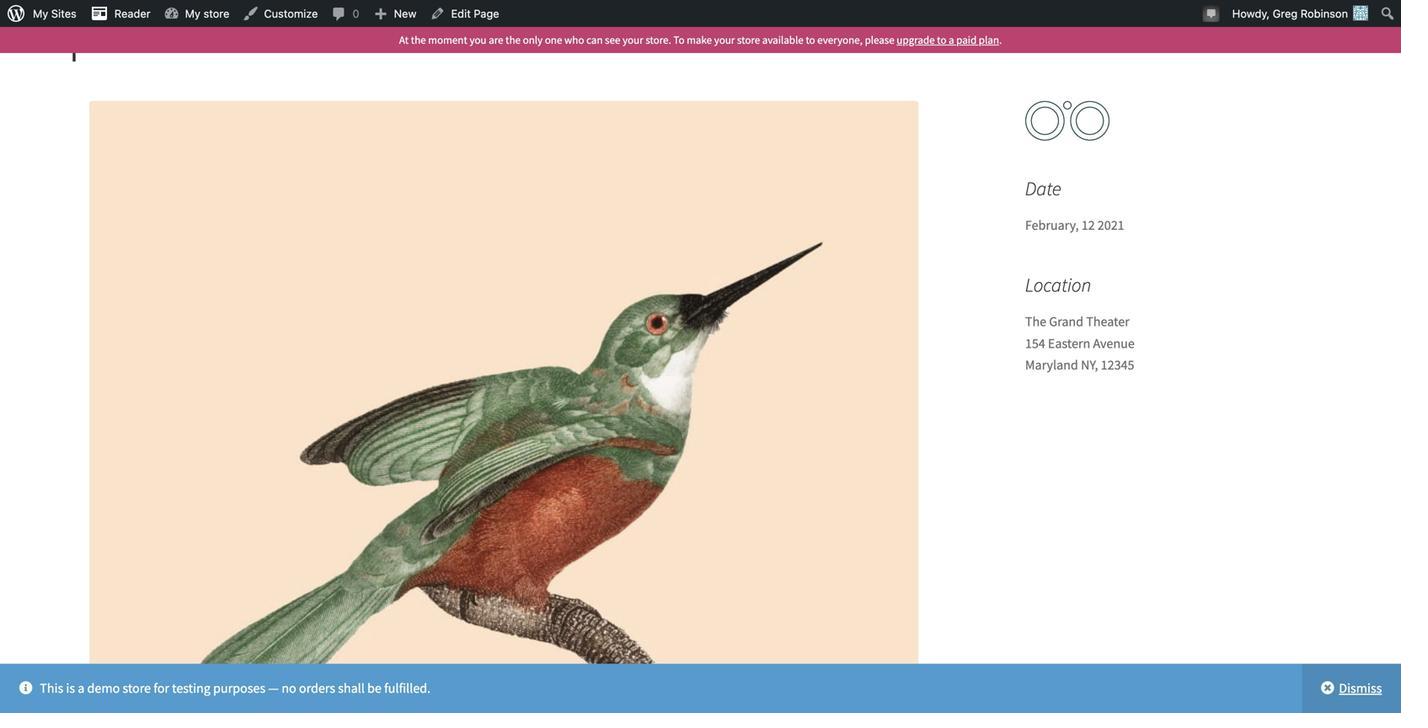 Task type: locate. For each thing, give the bounding box(es) containing it.
demo
[[87, 681, 120, 697]]

—
[[268, 681, 279, 697]]

to left 'paid'
[[937, 33, 947, 47]]

my store
[[185, 7, 229, 20]]

12
[[1082, 217, 1095, 234]]

1 vertical spatial a
[[78, 681, 85, 697]]

store
[[203, 7, 229, 20], [737, 33, 760, 47], [123, 681, 151, 697]]

2 to from the left
[[937, 33, 947, 47]]

a
[[949, 33, 954, 47], [78, 681, 85, 697]]

2021
[[1098, 217, 1125, 234]]

your
[[623, 33, 643, 47], [714, 33, 735, 47]]

1 horizontal spatial a
[[949, 33, 954, 47]]

1 horizontal spatial your
[[714, 33, 735, 47]]

1 vertical spatial store
[[737, 33, 760, 47]]

1 the from the left
[[411, 33, 426, 47]]

0 horizontal spatial the
[[411, 33, 426, 47]]

my left sites
[[33, 7, 48, 20]]

store left 'for'
[[123, 681, 151, 697]]

0 horizontal spatial my
[[33, 7, 48, 20]]

a left 'paid'
[[949, 33, 954, 47]]

one
[[545, 33, 562, 47]]

see
[[605, 33, 620, 47]]

0 horizontal spatial to
[[806, 33, 815, 47]]

please
[[865, 33, 895, 47]]

no
[[282, 681, 296, 697]]

ny,
[[1081, 357, 1098, 374]]

notification image
[[1205, 6, 1218, 19]]

1 your from the left
[[623, 33, 643, 47]]

your right the see
[[623, 33, 643, 47]]

you
[[470, 33, 487, 47]]

make
[[687, 33, 712, 47]]

1 horizontal spatial the
[[506, 33, 521, 47]]

1 horizontal spatial to
[[937, 33, 947, 47]]

are
[[489, 33, 503, 47]]

the right are
[[506, 33, 521, 47]]

0 vertical spatial store
[[203, 7, 229, 20]]

at the moment you are the only one who can see your store. to make your store available to everyone, please upgrade to a paid plan .
[[399, 33, 1002, 47]]

store left available
[[737, 33, 760, 47]]

who
[[564, 33, 584, 47]]

your right make
[[714, 33, 735, 47]]

2 my from the left
[[185, 7, 200, 20]]

reader link
[[83, 0, 157, 27]]

12345
[[1101, 357, 1135, 374]]

the right at
[[411, 33, 426, 47]]

everyone,
[[817, 33, 863, 47]]

1 my from the left
[[33, 7, 48, 20]]

my right reader
[[185, 7, 200, 20]]

a right is
[[78, 681, 85, 697]]

1 horizontal spatial my
[[185, 7, 200, 20]]

my sites
[[33, 7, 77, 20]]

upgrade to a paid plan link
[[897, 33, 999, 47]]

plan
[[979, 33, 999, 47]]

february, 12 2021
[[1025, 217, 1125, 234]]

robinson
[[1301, 7, 1348, 20]]

avenue
[[1093, 335, 1135, 352]]

1 horizontal spatial store
[[203, 7, 229, 20]]

purposes
[[213, 681, 265, 697]]

eastern
[[1048, 335, 1091, 352]]

to right available
[[806, 33, 815, 47]]

0 horizontal spatial store
[[123, 681, 151, 697]]

0 horizontal spatial your
[[623, 33, 643, 47]]

reader
[[114, 7, 151, 20]]

shall
[[338, 681, 365, 697]]

location
[[1025, 273, 1091, 297]]

2 horizontal spatial store
[[737, 33, 760, 47]]

an icon representing binoculars. image
[[1025, 101, 1110, 141]]

can
[[586, 33, 603, 47]]

grand
[[1049, 313, 1084, 330]]

the
[[411, 33, 426, 47], [506, 33, 521, 47]]

only
[[523, 33, 543, 47]]

0 vertical spatial a
[[949, 33, 954, 47]]

page
[[474, 7, 499, 20]]

new link
[[366, 0, 423, 27]]

to
[[806, 33, 815, 47], [937, 33, 947, 47]]

None text field
[[1377, 3, 1400, 24]]

store left customize link
[[203, 7, 229, 20]]

my
[[33, 7, 48, 20], [185, 7, 200, 20]]

is
[[66, 681, 75, 697]]



Task type: describe. For each thing, give the bounding box(es) containing it.
sites
[[51, 7, 77, 20]]

this is a demo store for testing purposes — no orders shall be fulfilled.
[[40, 681, 431, 697]]

edit page link
[[423, 0, 506, 27]]

2 the from the left
[[506, 33, 521, 47]]

dismiss link
[[1302, 665, 1401, 714]]

none text field inside toolbar navigation
[[1377, 3, 1400, 24]]

1 to from the left
[[806, 33, 815, 47]]

this
[[40, 681, 63, 697]]

available
[[762, 33, 804, 47]]

howdy,
[[1233, 7, 1270, 20]]

testing
[[172, 681, 211, 697]]

store.
[[646, 33, 671, 47]]

my for my sites
[[33, 7, 48, 20]]

my sites link
[[0, 0, 83, 27]]

to
[[674, 33, 685, 47]]

toolbar navigation
[[0, 0, 1401, 30]]

for
[[154, 681, 169, 697]]

my for my store
[[185, 7, 200, 20]]

howdy, greg robinson
[[1233, 7, 1348, 20]]

image of a bird on a branch image
[[89, 101, 918, 714]]

0 horizontal spatial a
[[78, 681, 85, 697]]

the grand theater 154 eastern avenue maryland ny, 12345
[[1025, 313, 1135, 374]]

new
[[394, 7, 417, 20]]

2 vertical spatial store
[[123, 681, 151, 697]]

edit
[[451, 7, 471, 20]]

the
[[1025, 313, 1047, 330]]

customize link
[[236, 0, 325, 27]]

store inside toolbar navigation
[[203, 7, 229, 20]]

edit page
[[451, 7, 499, 20]]

upgrade
[[897, 33, 935, 47]]

date
[[1025, 177, 1061, 201]]

dismiss
[[1339, 681, 1382, 697]]

paid
[[957, 33, 977, 47]]

orders
[[299, 681, 335, 697]]

greg
[[1273, 7, 1298, 20]]

fulfilled.
[[384, 681, 431, 697]]

0
[[353, 7, 359, 20]]

.
[[999, 33, 1002, 47]]

2 your from the left
[[714, 33, 735, 47]]

customize
[[264, 7, 318, 20]]

at
[[399, 33, 409, 47]]

theater
[[1086, 313, 1130, 330]]

be
[[367, 681, 382, 697]]

154
[[1025, 335, 1045, 352]]

moment
[[428, 33, 467, 47]]

maryland
[[1025, 357, 1078, 374]]

0 link
[[325, 0, 366, 27]]

my store link
[[157, 0, 236, 27]]

february,
[[1025, 217, 1079, 234]]



Task type: vqa. For each thing, say whether or not it's contained in the screenshot.
the right My
yes



